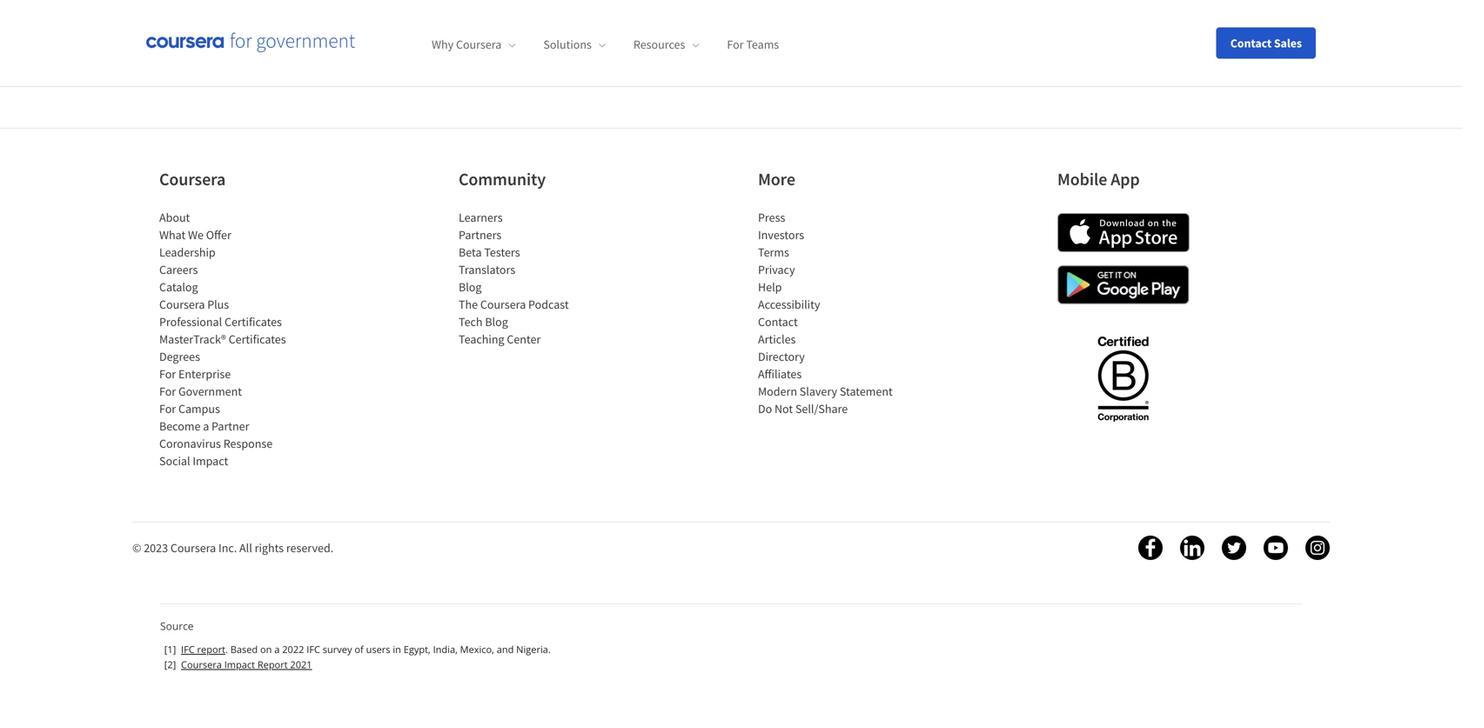 Task type: locate. For each thing, give the bounding box(es) containing it.
for campus link
[[159, 401, 220, 417]]

coursera right why
[[456, 37, 502, 52]]

certificates
[[225, 314, 282, 330], [229, 332, 286, 347]]

degrees link
[[159, 349, 200, 365]]

ifc up 2021
[[307, 643, 320, 656]]

why
[[432, 37, 454, 52]]

list
[[159, 209, 307, 470], [459, 209, 607, 348], [758, 209, 906, 418]]

tech
[[459, 314, 483, 330]]

1 vertical spatial blog
[[485, 314, 508, 330]]

affiliates
[[758, 366, 802, 382]]

beta testers link
[[459, 245, 520, 260]]

1 horizontal spatial a
[[274, 643, 280, 656]]

for government link
[[159, 384, 242, 400]]

2 list from the left
[[459, 209, 607, 348]]

1 horizontal spatial contact
[[1230, 35, 1272, 51]]

coursera facebook image
[[1138, 536, 1163, 561]]

coronavirus
[[159, 436, 221, 452]]

report
[[257, 658, 288, 672]]

impact down the based in the left of the page
[[224, 658, 255, 672]]

testers
[[484, 245, 520, 260]]

list containing about
[[159, 209, 307, 470]]

reserved.
[[286, 541, 333, 556]]

why coursera
[[432, 37, 502, 52]]

.
[[225, 643, 228, 656]]

careers
[[159, 262, 198, 278]]

1 vertical spatial contact
[[758, 314, 798, 330]]

coursera twitter image
[[1222, 536, 1246, 561]]

certificates down professional certificates link
[[229, 332, 286, 347]]

2 horizontal spatial list
[[758, 209, 906, 418]]

solutions link
[[543, 37, 606, 52]]

1 horizontal spatial list
[[459, 209, 607, 348]]

coursera youtube image
[[1264, 536, 1288, 561]]

blog link
[[459, 279, 482, 295]]

plus
[[207, 297, 229, 313]]

contact left "sales"
[[1230, 35, 1272, 51]]

source
[[160, 619, 194, 634]]

blog up teaching center link
[[485, 314, 508, 330]]

leadership
[[159, 245, 216, 260]]

nigeria.
[[516, 643, 551, 656]]

contact up articles link
[[758, 314, 798, 330]]

mastertrack®
[[159, 332, 226, 347]]

a down campus
[[203, 419, 209, 434]]

0 vertical spatial a
[[203, 419, 209, 434]]

blog
[[459, 279, 482, 295], [485, 314, 508, 330]]

ifc
[[181, 643, 195, 656], [307, 643, 320, 656]]

for down degrees link
[[159, 366, 176, 382]]

ifc left report
[[181, 643, 195, 656]]

0 vertical spatial contact
[[1230, 35, 1272, 51]]

1 horizontal spatial ifc
[[307, 643, 320, 656]]

coursera up tech blog link
[[480, 297, 526, 313]]

blog up the
[[459, 279, 482, 295]]

list for more
[[758, 209, 906, 418]]

professional certificates link
[[159, 314, 282, 330]]

list containing learners
[[459, 209, 607, 348]]

0 horizontal spatial ifc
[[181, 643, 195, 656]]

center
[[507, 332, 541, 347]]

for teams
[[727, 37, 779, 52]]

coursera inside ifc report . based on a 2022 ifc survey of users in egypt, india, mexico, and nigeria. coursera impact report 2021
[[181, 658, 222, 672]]

coursera inside learners partners beta testers translators blog the coursera podcast tech blog teaching center
[[480, 297, 526, 313]]

about what we offer leadership careers catalog coursera plus professional certificates mastertrack® certificates degrees for enterprise for government for campus become a partner coronavirus response social impact
[[159, 210, 286, 469]]

social
[[159, 454, 190, 469]]

coursera down 'ifc report' link
[[181, 658, 222, 672]]

inc.
[[218, 541, 237, 556]]

coursera down the catalog
[[159, 297, 205, 313]]

0 horizontal spatial a
[[203, 419, 209, 434]]

1 horizontal spatial blog
[[485, 314, 508, 330]]

impact down coronavirus response link
[[193, 454, 228, 469]]

impact
[[193, 454, 228, 469], [224, 658, 255, 672]]

coursera instagram image
[[1305, 536, 1330, 561]]

1 vertical spatial a
[[274, 643, 280, 656]]

logo of certified b corporation image
[[1087, 326, 1159, 431]]

podcast
[[528, 297, 569, 313]]

statement
[[840, 384, 893, 400]]

press investors terms privacy help accessibility contact articles directory affiliates modern slavery statement do not sell/share
[[758, 210, 893, 417]]

privacy
[[758, 262, 795, 278]]

0 vertical spatial impact
[[193, 454, 228, 469]]

0 horizontal spatial contact
[[758, 314, 798, 330]]

tech blog link
[[459, 314, 508, 330]]

directory link
[[758, 349, 805, 365]]

ifc report . based on a 2022 ifc survey of users in egypt, india, mexico, and nigeria. coursera impact report 2021
[[181, 643, 551, 672]]

impact inside ifc report . based on a 2022 ifc survey of users in egypt, india, mexico, and nigeria. coursera impact report 2021
[[224, 658, 255, 672]]

0 vertical spatial blog
[[459, 279, 482, 295]]

certificates up mastertrack® certificates link
[[225, 314, 282, 330]]

what
[[159, 227, 186, 243]]

investors link
[[758, 227, 804, 243]]

articles
[[758, 332, 796, 347]]

sales
[[1274, 35, 1302, 51]]

0 horizontal spatial list
[[159, 209, 307, 470]]

partners
[[459, 227, 501, 243]]

partners link
[[459, 227, 501, 243]]

learners
[[459, 210, 503, 225]]

rights
[[255, 541, 284, 556]]

© 2023 coursera inc. all rights reserved.
[[132, 541, 333, 556]]

not
[[775, 401, 793, 417]]

in
[[393, 643, 401, 656]]

egypt,
[[404, 643, 431, 656]]

contact sales
[[1230, 35, 1302, 51]]

get it on google play image
[[1057, 266, 1190, 305]]

1 vertical spatial impact
[[224, 658, 255, 672]]

teaching
[[459, 332, 504, 347]]

3 list from the left
[[758, 209, 906, 418]]

list containing press
[[758, 209, 906, 418]]

a inside ifc report . based on a 2022 ifc survey of users in egypt, india, mexico, and nigeria. coursera impact report 2021
[[274, 643, 280, 656]]

list for community
[[459, 209, 607, 348]]

contact
[[1230, 35, 1272, 51], [758, 314, 798, 330]]

ifc report link
[[181, 643, 225, 656]]

a right on at the bottom of the page
[[274, 643, 280, 656]]

the coursera podcast link
[[459, 297, 569, 313]]

coursera
[[456, 37, 502, 52], [159, 168, 226, 190], [159, 297, 205, 313], [480, 297, 526, 313], [170, 541, 216, 556], [181, 658, 222, 672]]

survey
[[323, 643, 352, 656]]

download on the app store image
[[1057, 213, 1190, 252]]

1 list from the left
[[159, 209, 307, 470]]

mexico,
[[460, 643, 494, 656]]



Task type: vqa. For each thing, say whether or not it's contained in the screenshot.
Accessibility link
yes



Task type: describe. For each thing, give the bounding box(es) containing it.
resources
[[633, 37, 685, 52]]

professional
[[159, 314, 222, 330]]

contact link
[[758, 314, 798, 330]]

learners link
[[459, 210, 503, 225]]

catalog link
[[159, 279, 198, 295]]

coronavirus response link
[[159, 436, 273, 452]]

what we offer link
[[159, 227, 231, 243]]

0 horizontal spatial blog
[[459, 279, 482, 295]]

mobile app
[[1057, 168, 1140, 190]]

and
[[497, 643, 514, 656]]

about link
[[159, 210, 190, 225]]

©
[[132, 541, 141, 556]]

1 vertical spatial certificates
[[229, 332, 286, 347]]

coursera for government image
[[146, 33, 355, 53]]

all
[[239, 541, 252, 556]]

for enterprise link
[[159, 366, 231, 382]]

translators link
[[459, 262, 515, 278]]

contact sales button
[[1216, 27, 1316, 59]]

beta
[[459, 245, 482, 260]]

0 vertical spatial certificates
[[225, 314, 282, 330]]

terms
[[758, 245, 789, 260]]

for teams link
[[727, 37, 779, 52]]

leadership link
[[159, 245, 216, 260]]

2 ifc from the left
[[307, 643, 320, 656]]

coursera linkedin image
[[1180, 536, 1204, 561]]

contact inside button
[[1230, 35, 1272, 51]]

do not sell/share link
[[758, 401, 848, 417]]

list for coursera
[[159, 209, 307, 470]]

help
[[758, 279, 782, 295]]

affiliates link
[[758, 366, 802, 382]]

learners partners beta testers translators blog the coursera podcast tech blog teaching center
[[459, 210, 569, 347]]

partner
[[212, 419, 249, 434]]

privacy link
[[758, 262, 795, 278]]

contact inside press investors terms privacy help accessibility contact articles directory affiliates modern slavery statement do not sell/share
[[758, 314, 798, 330]]

articles link
[[758, 332, 796, 347]]

coursera plus link
[[159, 297, 229, 313]]

app
[[1111, 168, 1140, 190]]

modern slavery statement link
[[758, 384, 893, 400]]

campus
[[178, 401, 220, 417]]

about
[[159, 210, 190, 225]]

2022
[[282, 643, 304, 656]]

for up become
[[159, 401, 176, 417]]

terms link
[[758, 245, 789, 260]]

press link
[[758, 210, 785, 225]]

government
[[178, 384, 242, 400]]

enterprise
[[178, 366, 231, 382]]

report
[[197, 643, 225, 656]]

based
[[230, 643, 258, 656]]

coursera inside about what we offer leadership careers catalog coursera plus professional certificates mastertrack® certificates degrees for enterprise for government for campus become a partner coronavirus response social impact
[[159, 297, 205, 313]]

social impact link
[[159, 454, 228, 469]]

india,
[[433, 643, 458, 656]]

catalog
[[159, 279, 198, 295]]

offer
[[206, 227, 231, 243]]

community
[[459, 168, 546, 190]]

on
[[260, 643, 272, 656]]

press
[[758, 210, 785, 225]]

for up 'for campus' link
[[159, 384, 176, 400]]

teaching center link
[[459, 332, 541, 347]]

resources link
[[633, 37, 699, 52]]

for left the teams
[[727, 37, 744, 52]]

of
[[355, 643, 364, 656]]

modern
[[758, 384, 797, 400]]

coursera up about
[[159, 168, 226, 190]]

impact inside about what we offer leadership careers catalog coursera plus professional certificates mastertrack® certificates degrees for enterprise for government for campus become a partner coronavirus response social impact
[[193, 454, 228, 469]]

mobile
[[1057, 168, 1107, 190]]

a inside about what we offer leadership careers catalog coursera plus professional certificates mastertrack® certificates degrees for enterprise for government for campus become a partner coronavirus response social impact
[[203, 419, 209, 434]]

help link
[[758, 279, 782, 295]]

we
[[188, 227, 204, 243]]

slavery
[[800, 384, 837, 400]]

become
[[159, 419, 201, 434]]

accessibility
[[758, 297, 820, 313]]

coursera left the inc.
[[170, 541, 216, 556]]

mastertrack® certificates link
[[159, 332, 286, 347]]

more
[[758, 168, 795, 190]]

response
[[223, 436, 273, 452]]

2021
[[290, 658, 312, 672]]

teams
[[746, 37, 779, 52]]

users
[[366, 643, 390, 656]]

coursera impact report 2021 link
[[181, 658, 312, 672]]

degrees
[[159, 349, 200, 365]]

the
[[459, 297, 478, 313]]

accessibility link
[[758, 297, 820, 313]]

solutions
[[543, 37, 592, 52]]

1 ifc from the left
[[181, 643, 195, 656]]

translators
[[459, 262, 515, 278]]



